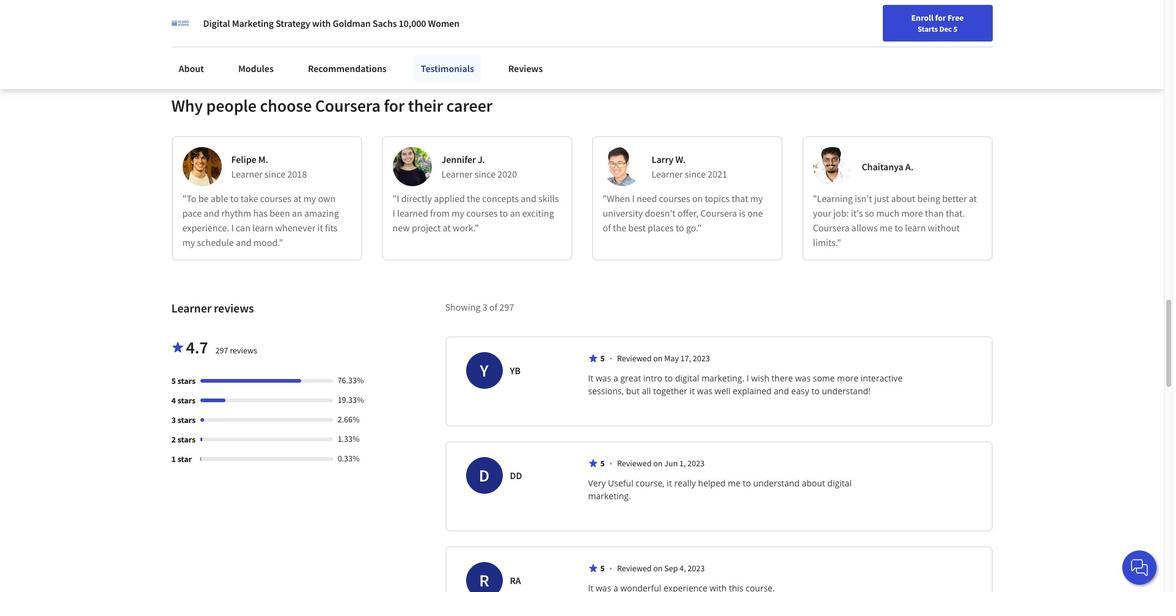 Task type: describe. For each thing, give the bounding box(es) containing it.
learned
[[397, 207, 428, 219]]

learner for jennifer
[[442, 168, 473, 180]]

testimonials
[[421, 62, 474, 75]]

can
[[236, 222, 251, 234]]

need
[[637, 192, 657, 204]]

learn for has
[[252, 222, 273, 234]]

has
[[253, 207, 268, 219]]

great
[[621, 373, 641, 384]]

dec
[[940, 24, 952, 34]]

learn for more
[[905, 222, 926, 234]]

and inside it was a great intro to digital marketing. i wish there was some more interactive sessions, but all together it was well explained and easy to understand!
[[774, 385, 789, 397]]

than
[[925, 207, 944, 219]]

doesn't
[[645, 207, 676, 219]]

digital inside very useful course, it really helped me to understand about digital marketing.
[[828, 478, 852, 489]]

goldman
[[333, 17, 371, 29]]

learner up 4.7
[[171, 300, 211, 316]]

reviews for learner reviews
[[214, 300, 254, 316]]

m.
[[258, 153, 268, 165]]

me inside "learning isn't just about being better at your job: it's so much more than that. coursera allows me to learn without limits."
[[880, 222, 893, 234]]

more inside "learning isn't just about being better at your job: it's so much more than that. coursera allows me to learn without limits."
[[902, 207, 923, 219]]

may
[[664, 353, 679, 364]]

5 for d
[[600, 458, 605, 469]]

reviewed on may 17, 2023
[[617, 353, 710, 364]]

reviewed for d
[[617, 458, 652, 469]]

on for y
[[653, 353, 663, 364]]

y
[[480, 360, 489, 382]]

it inside "to be able to take courses at my own pace and rhythm has been an amazing experience. i can learn whenever it fits my schedule and mood."
[[317, 222, 323, 234]]

much
[[876, 207, 900, 219]]

but
[[626, 385, 640, 397]]

1
[[171, 454, 176, 465]]

0 horizontal spatial 297
[[216, 345, 228, 356]]

whenever
[[275, 222, 315, 234]]

"to be able to take courses at my own pace and rhythm has been an amazing experience. i can learn whenever it fits my schedule and mood."
[[182, 192, 339, 249]]

me inside very useful course, it really helped me to understand about digital marketing.
[[728, 478, 741, 489]]

2018
[[287, 168, 307, 180]]

at for courses
[[293, 192, 302, 204]]

i inside "to be able to take courses at my own pace and rhythm has been an amazing experience. i can learn whenever it fits my schedule and mood."
[[231, 222, 234, 234]]

marketing. inside it was a great intro to digital marketing. i wish there was some more interactive sessions, but all together it was well explained and easy to understand!
[[702, 373, 745, 384]]

2 horizontal spatial was
[[795, 373, 811, 384]]

j.
[[478, 153, 485, 165]]

2.66%
[[338, 414, 360, 425]]

to up together
[[665, 373, 673, 384]]

to inside "i directly applied the concepts and skills i learned from my courses to an exciting new project at work."
[[500, 207, 508, 219]]

one
[[748, 207, 763, 219]]

ra
[[510, 575, 521, 587]]

some
[[813, 373, 835, 384]]

reviewed on sep 4, 2023
[[617, 563, 705, 574]]

about link
[[171, 55, 211, 82]]

able
[[211, 192, 228, 204]]

5 for r
[[600, 563, 605, 574]]

since for j.
[[475, 168, 496, 180]]

enroll
[[912, 12, 934, 23]]

stars for 2 stars
[[178, 434, 196, 445]]

at inside "i directly applied the concepts and skills i learned from my courses to an exciting new project at work."
[[443, 222, 451, 234]]

d
[[479, 465, 490, 487]]

about
[[179, 62, 204, 75]]

for inside enroll for free starts dec 5
[[935, 12, 946, 23]]

0 horizontal spatial was
[[596, 373, 611, 384]]

the inside "when i need courses on topics that my university doesn't offer, coursera is one of the best places to go."
[[613, 222, 626, 234]]

courses inside "i directly applied the concepts and skills i learned from my courses to an exciting new project at work."
[[466, 207, 498, 219]]

understand
[[753, 478, 800, 489]]

choose
[[260, 94, 312, 116]]

people
[[206, 94, 257, 116]]

take
[[241, 192, 258, 204]]

2023 for d
[[688, 458, 705, 469]]

larry w. learner since 2021
[[652, 153, 727, 180]]

2
[[171, 434, 176, 445]]

1 star
[[171, 454, 192, 465]]

english button
[[908, 0, 981, 40]]

recommendations
[[308, 62, 387, 75]]

0.33%
[[338, 453, 360, 464]]

recommendations link
[[301, 55, 394, 82]]

from
[[430, 207, 450, 219]]

to inside very useful course, it really helped me to understand about digital marketing.
[[743, 478, 751, 489]]

strategy
[[276, 17, 310, 29]]

project
[[412, 222, 441, 234]]

0 horizontal spatial of
[[489, 301, 498, 313]]

0 horizontal spatial for
[[384, 94, 405, 116]]

own
[[318, 192, 336, 204]]

fits
[[325, 222, 338, 234]]

more inside it was a great intro to digital marketing. i wish there was some more interactive sessions, but all together it was well explained and easy to understand!
[[837, 373, 859, 384]]

isn't
[[855, 192, 873, 204]]

go."
[[686, 222, 702, 234]]

2023 for r
[[688, 563, 705, 574]]

i inside it was a great intro to digital marketing. i wish there was some more interactive sessions, but all together it was well explained and easy to understand!
[[747, 373, 749, 384]]

concepts
[[482, 192, 519, 204]]

show 6 more
[[181, 19, 229, 30]]

10,000
[[399, 17, 426, 29]]

chaitanya a.
[[862, 160, 914, 173]]

topics
[[705, 192, 730, 204]]

it's
[[851, 207, 863, 219]]

testimonials link
[[414, 55, 482, 82]]

my down experience.
[[182, 236, 195, 249]]

showing 3 of 297
[[445, 301, 514, 313]]

chaitanya
[[862, 160, 904, 173]]

sachs
[[373, 17, 397, 29]]

that.
[[946, 207, 965, 219]]

being
[[918, 192, 941, 204]]

felipe m. learner since 2018
[[231, 153, 307, 180]]

stars for 5 stars
[[178, 376, 196, 387]]

4,
[[680, 563, 686, 574]]

course,
[[636, 478, 665, 489]]

reviews for 297 reviews
[[230, 345, 257, 356]]

1 vertical spatial 3
[[171, 415, 176, 426]]

new
[[393, 222, 410, 234]]

with
[[312, 17, 331, 29]]

together
[[653, 385, 688, 397]]

chat with us image
[[1130, 559, 1150, 578]]

places
[[648, 222, 674, 234]]

useful
[[608, 478, 634, 489]]

and inside "i directly applied the concepts and skills i learned from my courses to an exciting new project at work."
[[521, 192, 537, 204]]

"learning isn't just about being better at your job: it's so much more than that. coursera allows me to learn without limits."
[[813, 192, 977, 249]]

297 reviews
[[216, 345, 257, 356]]

very
[[588, 478, 606, 489]]

5 stars
[[171, 376, 196, 387]]

enroll for free starts dec 5
[[912, 12, 964, 34]]

their
[[408, 94, 443, 116]]

free
[[948, 12, 964, 23]]



Task type: vqa. For each thing, say whether or not it's contained in the screenshot.
since
yes



Task type: locate. For each thing, give the bounding box(es) containing it.
since for w.
[[685, 168, 706, 180]]

1 horizontal spatial courses
[[466, 207, 498, 219]]

2 vertical spatial 2023
[[688, 563, 705, 574]]

allows
[[852, 222, 878, 234]]

reviews up 297 reviews
[[214, 300, 254, 316]]

of right showing
[[489, 301, 498, 313]]

stars right 4
[[178, 395, 196, 406]]

coursera inside "learning isn't just about being better at your job: it's so much more than that. coursera allows me to learn without limits."
[[813, 222, 850, 234]]

sessions,
[[588, 385, 624, 397]]

on left jun
[[653, 458, 663, 469]]

0 horizontal spatial more
[[210, 19, 229, 30]]

and up exciting
[[521, 192, 537, 204]]

why
[[171, 94, 203, 116]]

is
[[739, 207, 746, 219]]

to right easy
[[812, 385, 820, 397]]

courses inside "to be able to take courses at my own pace and rhythm has been an amazing experience. i can learn whenever it fits my schedule and mood."
[[260, 192, 291, 204]]

5 up sessions,
[[600, 353, 605, 364]]

collection element
[[164, 0, 1000, 55]]

1 an from the left
[[292, 207, 302, 219]]

shopping cart: 1 item image
[[878, 9, 902, 29]]

2 horizontal spatial more
[[902, 207, 923, 219]]

0 horizontal spatial an
[[292, 207, 302, 219]]

pace
[[182, 207, 202, 219]]

my inside "i directly applied the concepts and skills i learned from my courses to an exciting new project at work."
[[452, 207, 464, 219]]

was left "well" on the right of page
[[697, 385, 713, 397]]

1 horizontal spatial of
[[603, 222, 611, 234]]

297 right showing
[[500, 301, 514, 313]]

about inside very useful course, it really helped me to understand about digital marketing.
[[802, 478, 825, 489]]

it inside very useful course, it really helped me to understand about digital marketing.
[[667, 478, 672, 489]]

1 vertical spatial me
[[728, 478, 741, 489]]

more up understand! at the bottom right
[[837, 373, 859, 384]]

english
[[930, 14, 959, 26]]

courses inside "when i need courses on topics that my university doesn't offer, coursera is one of the best places to go."
[[659, 192, 690, 204]]

sep
[[664, 563, 678, 574]]

at down from
[[443, 222, 451, 234]]

better
[[942, 192, 967, 204]]

1 horizontal spatial me
[[880, 222, 893, 234]]

stars for 3 stars
[[178, 415, 196, 426]]

experience.
[[182, 222, 229, 234]]

1 horizontal spatial 297
[[500, 301, 514, 313]]

0 horizontal spatial about
[[802, 478, 825, 489]]

learn inside "to be able to take courses at my own pace and rhythm has been an amazing experience. i can learn whenever it fits my schedule and mood."
[[252, 222, 273, 234]]

"i
[[393, 192, 399, 204]]

courses up the "been"
[[260, 192, 291, 204]]

3 since from the left
[[685, 168, 706, 180]]

5 left reviewed on sep 4, 2023
[[600, 563, 605, 574]]

well
[[715, 385, 731, 397]]

applied
[[434, 192, 465, 204]]

1 horizontal spatial 3
[[483, 301, 488, 313]]

None search field
[[174, 8, 468, 32]]

for left their
[[384, 94, 405, 116]]

very useful course, it really helped me to understand about digital marketing.
[[588, 478, 854, 502]]

stars for 4 stars
[[178, 395, 196, 406]]

1 horizontal spatial was
[[697, 385, 713, 397]]

0 vertical spatial for
[[935, 12, 946, 23]]

to up rhythm
[[230, 192, 239, 204]]

of down university
[[603, 222, 611, 234]]

297 right 4.7
[[216, 345, 228, 356]]

was left a
[[596, 373, 611, 384]]

i inside "i directly applied the concepts and skills i learned from my courses to an exciting new project at work."
[[393, 207, 395, 219]]

career
[[446, 94, 493, 116]]

1 vertical spatial digital
[[828, 478, 852, 489]]

on left the 'sep'
[[653, 563, 663, 574]]

2 horizontal spatial it
[[690, 385, 695, 397]]

dd
[[510, 470, 522, 482]]

1.33%
[[338, 434, 360, 445]]

1 vertical spatial 297
[[216, 345, 228, 356]]

2 horizontal spatial courses
[[659, 192, 690, 204]]

your
[[813, 207, 832, 219]]

all
[[642, 385, 651, 397]]

0 vertical spatial 2023
[[693, 353, 710, 364]]

without
[[928, 222, 960, 234]]

starts
[[918, 24, 938, 34]]

0 horizontal spatial since
[[265, 168, 285, 180]]

0 horizontal spatial the
[[467, 192, 480, 204]]

0 vertical spatial of
[[603, 222, 611, 234]]

2 horizontal spatial coursera
[[813, 222, 850, 234]]

reviewed up useful
[[617, 458, 652, 469]]

5 up 4
[[171, 376, 176, 387]]

2023 right "17,"
[[693, 353, 710, 364]]

since down j.
[[475, 168, 496, 180]]

stars up 4 stars
[[178, 376, 196, 387]]

my up work."
[[452, 207, 464, 219]]

1 vertical spatial 2023
[[688, 458, 705, 469]]

0 vertical spatial digital
[[675, 373, 699, 384]]

on for d
[[653, 458, 663, 469]]

why people choose coursera for their career
[[171, 94, 493, 116]]

more left than
[[902, 207, 923, 219]]

coursera down topics
[[701, 207, 737, 219]]

0 horizontal spatial 3
[[171, 415, 176, 426]]

learn inside "learning isn't just about being better at your job: it's so much more than that. coursera allows me to learn without limits."
[[905, 222, 926, 234]]

2 vertical spatial more
[[837, 373, 859, 384]]

reviewed for y
[[617, 353, 652, 364]]

so
[[865, 207, 875, 219]]

on up offer,
[[692, 192, 703, 204]]

1 horizontal spatial it
[[667, 478, 672, 489]]

and down 'there'
[[774, 385, 789, 397]]

an down 'concepts'
[[510, 207, 520, 219]]

2020
[[498, 168, 517, 180]]

my left own
[[303, 192, 316, 204]]

job:
[[834, 207, 849, 219]]

at right better
[[969, 192, 977, 204]]

1 vertical spatial of
[[489, 301, 498, 313]]

3 right showing
[[483, 301, 488, 313]]

since down m.
[[265, 168, 285, 180]]

the right applied
[[467, 192, 480, 204]]

4.7
[[186, 337, 208, 359]]

1 horizontal spatial for
[[935, 12, 946, 23]]

learn down than
[[905, 222, 926, 234]]

it
[[588, 373, 594, 384]]

more right 6 on the left top
[[210, 19, 229, 30]]

mood."
[[253, 236, 283, 249]]

stars down 4 stars
[[178, 415, 196, 426]]

easy
[[791, 385, 809, 397]]

1 vertical spatial it
[[690, 385, 695, 397]]

learner for felipe
[[231, 168, 263, 180]]

about right understand
[[802, 478, 825, 489]]

amazing
[[304, 207, 339, 219]]

to down 'concepts'
[[500, 207, 508, 219]]

that
[[732, 192, 749, 204]]

and down can
[[236, 236, 252, 249]]

1 since from the left
[[265, 168, 285, 180]]

1 horizontal spatial digital
[[828, 478, 852, 489]]

more inside show 6 more button
[[210, 19, 229, 30]]

5 inside enroll for free starts dec 5
[[954, 24, 958, 34]]

5
[[954, 24, 958, 34], [600, 353, 605, 364], [171, 376, 176, 387], [600, 458, 605, 469], [600, 563, 605, 574]]

0 vertical spatial 3
[[483, 301, 488, 313]]

0 vertical spatial 297
[[500, 301, 514, 313]]

exciting
[[522, 207, 554, 219]]

4 stars from the top
[[178, 434, 196, 445]]

1 horizontal spatial coursera
[[701, 207, 737, 219]]

learner down the "larry"
[[652, 168, 683, 180]]

i down "i in the left of the page
[[393, 207, 395, 219]]

1 vertical spatial marketing.
[[588, 491, 631, 502]]

coursera up limits."
[[813, 222, 850, 234]]

marketing. inside very useful course, it really helped me to understand about digital marketing.
[[588, 491, 631, 502]]

of inside "when i need courses on topics that my university doesn't offer, coursera is one of the best places to go."
[[603, 222, 611, 234]]

1 vertical spatial for
[[384, 94, 405, 116]]

since down w.
[[685, 168, 706, 180]]

3 stars from the top
[[178, 415, 196, 426]]

i left can
[[231, 222, 234, 234]]

0 horizontal spatial it
[[317, 222, 323, 234]]

0 horizontal spatial coursera
[[315, 94, 381, 116]]

digital marketing strategy with goldman sachs 10,000 women
[[203, 17, 460, 29]]

1 vertical spatial the
[[613, 222, 626, 234]]

to inside "learning isn't just about being better at your job: it's so much more than that. coursera allows me to learn without limits."
[[895, 222, 903, 234]]

2 learn from the left
[[905, 222, 926, 234]]

goldman sachs image
[[171, 15, 189, 32]]

marketing
[[232, 17, 274, 29]]

reviewed for r
[[617, 563, 652, 574]]

1 vertical spatial reviews
[[230, 345, 257, 356]]

2 horizontal spatial since
[[685, 168, 706, 180]]

reviewed up the great
[[617, 353, 652, 364]]

jennifer j. learner since 2020
[[442, 153, 517, 180]]

0 horizontal spatial at
[[293, 192, 302, 204]]

learner for larry
[[652, 168, 683, 180]]

was up easy
[[795, 373, 811, 384]]

it was a great intro to digital marketing. i wish there was some more interactive sessions, but all together it was well explained and easy to understand!
[[588, 373, 905, 397]]

0 vertical spatial me
[[880, 222, 893, 234]]

17,
[[681, 353, 691, 364]]

since for m.
[[265, 168, 285, 180]]

2 horizontal spatial at
[[969, 192, 977, 204]]

2 an from the left
[[510, 207, 520, 219]]

university
[[603, 207, 643, 219]]

3 reviewed from the top
[[617, 563, 652, 574]]

the inside "i directly applied the concepts and skills i learned from my courses to an exciting new project at work."
[[467, 192, 480, 204]]

explained
[[733, 385, 772, 397]]

to inside "when i need courses on topics that my university doesn't offer, coursera is one of the best places to go."
[[676, 222, 684, 234]]

0 horizontal spatial courses
[[260, 192, 291, 204]]

at for better
[[969, 192, 977, 204]]

2 vertical spatial coursera
[[813, 222, 850, 234]]

yb
[[510, 365, 521, 377]]

since inside felipe m. learner since 2018
[[265, 168, 285, 180]]

since inside larry w. learner since 2021
[[685, 168, 706, 180]]

at inside "to be able to take courses at my own pace and rhythm has been an amazing experience. i can learn whenever it fits my schedule and mood."
[[293, 192, 302, 204]]

to inside "to be able to take courses at my own pace and rhythm has been an amazing experience. i can learn whenever it fits my schedule and mood."
[[230, 192, 239, 204]]

it right together
[[690, 385, 695, 397]]

an inside "i directly applied the concepts and skills i learned from my courses to an exciting new project at work."
[[510, 207, 520, 219]]

courses up work."
[[466, 207, 498, 219]]

2 stars
[[171, 434, 196, 445]]

limits."
[[813, 236, 841, 249]]

1 horizontal spatial more
[[837, 373, 859, 384]]

since inside jennifer j. learner since 2020
[[475, 168, 496, 180]]

2 stars from the top
[[178, 395, 196, 406]]

intro
[[644, 373, 663, 384]]

on left the may
[[653, 353, 663, 364]]

for up "dec"
[[935, 12, 946, 23]]

helped
[[698, 478, 726, 489]]

2023 right 4,
[[688, 563, 705, 574]]

1 horizontal spatial since
[[475, 168, 496, 180]]

more
[[210, 19, 229, 30], [902, 207, 923, 219], [837, 373, 859, 384]]

and up experience.
[[204, 207, 219, 219]]

2 vertical spatial it
[[667, 478, 672, 489]]

1 vertical spatial about
[[802, 478, 825, 489]]

1 horizontal spatial at
[[443, 222, 451, 234]]

1 horizontal spatial the
[[613, 222, 626, 234]]

to left understand
[[743, 478, 751, 489]]

learner down jennifer
[[442, 168, 473, 180]]

reviews
[[214, 300, 254, 316], [230, 345, 257, 356]]

learner down the felipe
[[231, 168, 263, 180]]

it inside it was a great intro to digital marketing. i wish there was some more interactive sessions, but all together it was well explained and easy to understand!
[[690, 385, 695, 397]]

1 vertical spatial coursera
[[701, 207, 737, 219]]

stars right 2
[[178, 434, 196, 445]]

5 up very
[[600, 458, 605, 469]]

"when i need courses on topics that my university doesn't offer, coursera is one of the best places to go."
[[603, 192, 763, 234]]

1 horizontal spatial learn
[[905, 222, 926, 234]]

6
[[204, 19, 208, 30]]

about inside "learning isn't just about being better at your job: it's so much more than that. coursera allows me to learn without limits."
[[891, 192, 916, 204]]

i inside "when i need courses on topics that my university doesn't offer, coursera is one of the best places to go."
[[632, 192, 635, 204]]

it left the fits
[[317, 222, 323, 234]]

courses up offer,
[[659, 192, 690, 204]]

2 vertical spatial reviewed
[[617, 563, 652, 574]]

me right helped in the right of the page
[[728, 478, 741, 489]]

a
[[614, 373, 618, 384]]

1 reviewed from the top
[[617, 353, 652, 364]]

1 horizontal spatial an
[[510, 207, 520, 219]]

3 down 4
[[171, 415, 176, 426]]

learner inside felipe m. learner since 2018
[[231, 168, 263, 180]]

0 vertical spatial the
[[467, 192, 480, 204]]

marketing. up "well" on the right of page
[[702, 373, 745, 384]]

coursera inside "when i need courses on topics that my university doesn't offer, coursera is one of the best places to go."
[[701, 207, 737, 219]]

since
[[265, 168, 285, 180], [475, 168, 496, 180], [685, 168, 706, 180]]

digital inside it was a great intro to digital marketing. i wish there was some more interactive sessions, but all together it was well explained and easy to understand!
[[675, 373, 699, 384]]

w.
[[676, 153, 686, 165]]

coursera down recommendations
[[315, 94, 381, 116]]

best
[[628, 222, 646, 234]]

my
[[303, 192, 316, 204], [750, 192, 763, 204], [452, 207, 464, 219], [182, 236, 195, 249]]

1 vertical spatial more
[[902, 207, 923, 219]]

1 horizontal spatial marketing.
[[702, 373, 745, 384]]

0 vertical spatial it
[[317, 222, 323, 234]]

0 horizontal spatial learn
[[252, 222, 273, 234]]

an up whenever
[[292, 207, 302, 219]]

5 for y
[[600, 353, 605, 364]]

0 horizontal spatial me
[[728, 478, 741, 489]]

0 vertical spatial more
[[210, 19, 229, 30]]

work."
[[453, 222, 479, 234]]

really
[[674, 478, 696, 489]]

about up much
[[891, 192, 916, 204]]

1 vertical spatial reviewed
[[617, 458, 652, 469]]

3 stars
[[171, 415, 196, 426]]

2021
[[708, 168, 727, 180]]

i left need
[[632, 192, 635, 204]]

0 vertical spatial reviewed
[[617, 353, 652, 364]]

0 vertical spatial about
[[891, 192, 916, 204]]

2023 right 1,
[[688, 458, 705, 469]]

just
[[874, 192, 889, 204]]

0 vertical spatial marketing.
[[702, 373, 745, 384]]

jennifer
[[442, 153, 476, 165]]

2 since from the left
[[475, 168, 496, 180]]

reviews right 4.7
[[230, 345, 257, 356]]

on inside "when i need courses on topics that my university doesn't offer, coursera is one of the best places to go."
[[692, 192, 703, 204]]

at inside "learning isn't just about being better at your job: it's so much more than that. coursera allows me to learn without limits."
[[969, 192, 977, 204]]

0 vertical spatial reviews
[[214, 300, 254, 316]]

the down university
[[613, 222, 626, 234]]

learn down has at the top left
[[252, 222, 273, 234]]

marketing. down useful
[[588, 491, 631, 502]]

digital
[[675, 373, 699, 384], [828, 478, 852, 489]]

0 horizontal spatial marketing.
[[588, 491, 631, 502]]

reviewed left the 'sep'
[[617, 563, 652, 574]]

to left go."
[[676, 222, 684, 234]]

courses
[[260, 192, 291, 204], [659, 192, 690, 204], [466, 207, 498, 219]]

2 reviewed from the top
[[617, 458, 652, 469]]

it left really
[[667, 478, 672, 489]]

reviews
[[508, 62, 543, 75]]

about
[[891, 192, 916, 204], [802, 478, 825, 489]]

2023 for y
[[693, 353, 710, 364]]

i left wish
[[747, 373, 749, 384]]

to down much
[[895, 222, 903, 234]]

i
[[632, 192, 635, 204], [393, 207, 395, 219], [231, 222, 234, 234], [747, 373, 749, 384]]

an inside "to be able to take courses at my own pace and rhythm has been an amazing experience. i can learn whenever it fits my schedule and mood."
[[292, 207, 302, 219]]

1 horizontal spatial about
[[891, 192, 916, 204]]

"i directly applied the concepts and skills i learned from my courses to an exciting new project at work."
[[393, 192, 559, 234]]

me down much
[[880, 222, 893, 234]]

0 vertical spatial coursera
[[315, 94, 381, 116]]

1 learn from the left
[[252, 222, 273, 234]]

on for r
[[653, 563, 663, 574]]

at down 2018
[[293, 192, 302, 204]]

my up one
[[750, 192, 763, 204]]

learner inside larry w. learner since 2021
[[652, 168, 683, 180]]

1 stars from the top
[[178, 376, 196, 387]]

my inside "when i need courses on topics that my university doesn't offer, coursera is one of the best places to go."
[[750, 192, 763, 204]]

0 horizontal spatial digital
[[675, 373, 699, 384]]

on
[[692, 192, 703, 204], [653, 353, 663, 364], [653, 458, 663, 469], [653, 563, 663, 574]]

5 right "dec"
[[954, 24, 958, 34]]

reviews link
[[501, 55, 550, 82]]

learner inside jennifer j. learner since 2020
[[442, 168, 473, 180]]



